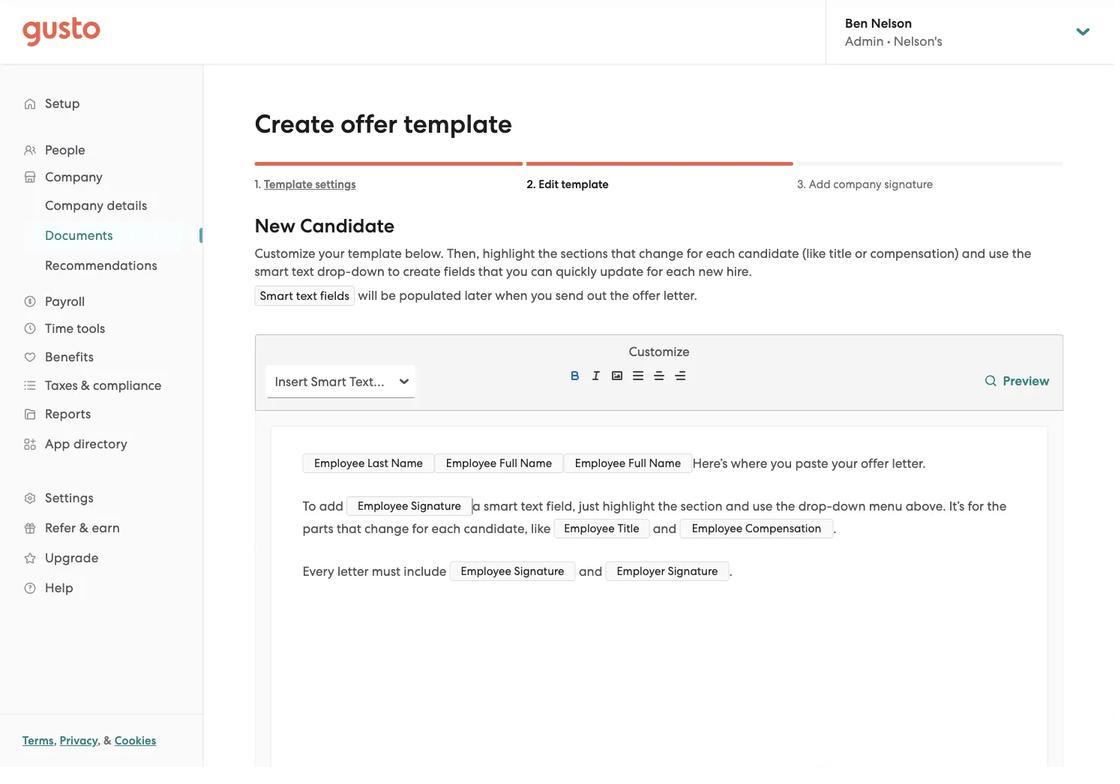 Task type: locate. For each thing, give the bounding box(es) containing it.
letter. down customize your template below. then, highlight the sections that change for each candidate (like title or compensation) and use the smart text drop-down to create fields that you can quickly update for each new hire. on the top of page
[[664, 288, 698, 303]]

each
[[707, 246, 736, 261], [667, 264, 696, 279], [432, 522, 461, 537]]

smart up candidate,
[[484, 499, 518, 514]]

drop- down paste
[[799, 499, 833, 514]]

0 horizontal spatial change
[[365, 522, 409, 537]]

company
[[45, 170, 103, 185], [45, 198, 104, 213]]

add
[[810, 178, 831, 191]]

it's
[[950, 499, 965, 514]]

0 vertical spatial fields
[[444, 264, 476, 279]]

change
[[639, 246, 684, 261], [365, 522, 409, 537]]

2 list from the top
[[0, 191, 203, 281]]

use
[[989, 246, 1010, 261], [753, 499, 773, 514]]

1 vertical spatial down
[[833, 499, 866, 514]]

change inside a smart text field, just highlight the section and use the drop-down menu above. it's for the parts that change for each candidate, like
[[365, 522, 409, 537]]

1 vertical spatial smart
[[311, 374, 347, 389]]

smart right insert
[[311, 374, 347, 389]]

0 horizontal spatial smart
[[260, 289, 293, 303]]

1 horizontal spatial .
[[834, 522, 837, 537]]

1 vertical spatial text
[[296, 289, 317, 303]]

help
[[45, 581, 73, 596]]

1 horizontal spatial smart
[[484, 499, 518, 514]]

or
[[856, 246, 868, 261]]

customize your template below. then, highlight the sections that change for each candidate (like title or compensation) and use the smart text drop-down to create fields that you can quickly update for each new hire.
[[255, 246, 1032, 279]]

each up new
[[707, 246, 736, 261]]

section
[[681, 499, 723, 514]]

1 vertical spatial you
[[531, 288, 553, 303]]

drop- down new candidate
[[317, 264, 352, 279]]

new candidate
[[255, 215, 395, 238]]

0 horizontal spatial ,
[[54, 735, 57, 748]]

1 vertical spatial drop-
[[799, 499, 833, 514]]

1 horizontal spatial each
[[667, 264, 696, 279]]

company button
[[15, 164, 188, 191]]

new
[[699, 264, 724, 279]]

0 vertical spatial letter.
[[664, 288, 698, 303]]

highlight up can
[[483, 246, 535, 261]]

1 vertical spatial use
[[753, 499, 773, 514]]

1 horizontal spatial letter.
[[893, 456, 927, 471]]

settings
[[45, 491, 94, 506]]

customize inside customize your template below. then, highlight the sections that change for each candidate (like title or compensation) and use the smart text drop-down to create fields that you can quickly update for each new hire.
[[255, 246, 316, 261]]

2 horizontal spatial that
[[612, 246, 636, 261]]

highlight inside customize your template below. then, highlight the sections that change for each candidate (like title or compensation) and use the smart text drop-down to create fields that you can quickly update for each new hire.
[[483, 246, 535, 261]]

and
[[963, 246, 986, 261], [726, 499, 750, 514], [650, 522, 680, 537], [576, 564, 606, 579]]

create
[[403, 264, 441, 279]]

1 horizontal spatial use
[[989, 246, 1010, 261]]

1 , from the left
[[54, 735, 57, 748]]

that up 'update'
[[612, 246, 636, 261]]

& inside dropdown button
[[81, 378, 90, 393]]

1 vertical spatial fields
[[320, 289, 350, 303]]

0 horizontal spatial that
[[337, 522, 362, 537]]

fields down then,
[[444, 264, 476, 279]]

0 vertical spatial company
[[45, 170, 103, 185]]

every letter must include
[[303, 564, 450, 579]]

offer down customize your template below. then, highlight the sections that change for each candidate (like title or compensation) and use the smart text drop-down to create fields that you can quickly update for each new hire. on the top of page
[[633, 288, 661, 303]]

nelson
[[872, 15, 913, 31]]

1 vertical spatial template
[[562, 178, 609, 191]]

candidate
[[300, 215, 395, 238]]

1 horizontal spatial down
[[833, 499, 866, 514]]

and inside a smart text field, just highlight the section and use the drop-down menu above. it's for the parts that change for each candidate, like
[[726, 499, 750, 514]]

for right 'update'
[[647, 264, 664, 279]]

&
[[81, 378, 90, 393], [79, 521, 89, 536], [104, 735, 112, 748]]

highlight for just
[[603, 499, 655, 514]]

edit
[[539, 178, 559, 191]]

fields left will
[[320, 289, 350, 303]]

2 horizontal spatial each
[[707, 246, 736, 261]]

highlight
[[483, 246, 535, 261], [603, 499, 655, 514]]

smart
[[260, 289, 293, 303], [311, 374, 347, 389]]

reports
[[45, 407, 91, 422]]

smart inside customize your template below. then, highlight the sections that change for each candidate (like title or compensation) and use the smart text drop-down to create fields that you can quickly update for each new hire.
[[255, 264, 289, 279]]

setup link
[[15, 90, 188, 117]]

0 vertical spatial highlight
[[483, 246, 535, 261]]

use inside customize your template below. then, highlight the sections that change for each candidate (like title or compensation) and use the smart text drop-down to create fields that you can quickly update for each new hire.
[[989, 246, 1010, 261]]

your inside customize your template below. then, highlight the sections that change for each candidate (like title or compensation) and use the smart text drop-down to create fields that you can quickly update for each new hire.
[[319, 246, 345, 261]]

letter. up 'above.'
[[893, 456, 927, 471]]

be
[[381, 288, 396, 303]]

1 horizontal spatial smart
[[311, 374, 347, 389]]

template inside customize your template below. then, highlight the sections that change for each candidate (like title or compensation) and use the smart text drop-down to create fields that you can quickly update for each new hire.
[[348, 246, 402, 261]]

1 horizontal spatial highlight
[[603, 499, 655, 514]]

each left new
[[667, 264, 696, 279]]

& left the earn
[[79, 521, 89, 536]]

1 vertical spatial offer
[[633, 288, 661, 303]]

company
[[834, 178, 882, 191]]

, left privacy link
[[54, 735, 57, 748]]

& right taxes
[[81, 378, 90, 393]]

that
[[612, 246, 636, 261], [479, 264, 503, 279], [337, 522, 362, 537]]

text left will
[[296, 289, 317, 303]]

highlight right just
[[603, 499, 655, 514]]

create offer template
[[255, 109, 513, 140]]

candidate,
[[464, 522, 528, 537]]

0 horizontal spatial you
[[507, 264, 528, 279]]

0 vertical spatial smart
[[255, 264, 289, 279]]

1 horizontal spatial offer
[[633, 288, 661, 303]]

& for compliance
[[81, 378, 90, 393]]

text up like
[[521, 499, 544, 514]]

module__icon___go7vc image
[[986, 375, 998, 387]]

documents link
[[27, 222, 188, 249]]

0 horizontal spatial fields
[[320, 289, 350, 303]]

that down add
[[337, 522, 362, 537]]

will
[[358, 288, 378, 303]]

fields inside customize your template below. then, highlight the sections that change for each candidate (like title or compensation) and use the smart text drop-down to create fields that you can quickly update for each new hire.
[[444, 264, 476, 279]]

1 vertical spatial smart
[[484, 499, 518, 514]]

0 vertical spatial &
[[81, 378, 90, 393]]

1 horizontal spatial change
[[639, 246, 684, 261]]

2 vertical spatial template
[[348, 246, 402, 261]]

each up include
[[432, 522, 461, 537]]

you up when
[[507, 264, 528, 279]]

2 horizontal spatial you
[[771, 456, 793, 471]]

can
[[531, 264, 553, 279]]

0 vertical spatial smart
[[260, 289, 293, 303]]

smart down new
[[260, 289, 293, 303]]

1 list from the top
[[0, 137, 203, 603]]

setup
[[45, 96, 80, 111]]

0 vertical spatial template
[[404, 109, 513, 140]]

2 vertical spatial offer
[[862, 456, 890, 471]]

1 vertical spatial your
[[832, 456, 858, 471]]

2 vertical spatial that
[[337, 522, 362, 537]]

change up 'update'
[[639, 246, 684, 261]]

recommendations
[[45, 258, 157, 273]]

down left menu
[[833, 499, 866, 514]]

0 vertical spatial change
[[639, 246, 684, 261]]

0 horizontal spatial smart
[[255, 264, 289, 279]]

1 vertical spatial highlight
[[603, 499, 655, 514]]

earn
[[92, 521, 120, 536]]

gusto navigation element
[[0, 65, 203, 627]]

1 vertical spatial &
[[79, 521, 89, 536]]

quickly
[[556, 264, 597, 279]]

0 horizontal spatial down
[[352, 264, 385, 279]]

0 horizontal spatial template
[[348, 246, 402, 261]]

0 horizontal spatial drop-
[[317, 264, 352, 279]]

offer up menu
[[862, 456, 890, 471]]

0 horizontal spatial each
[[432, 522, 461, 537]]

you left paste
[[771, 456, 793, 471]]

1 horizontal spatial fields
[[444, 264, 476, 279]]

1 vertical spatial customize
[[629, 344, 690, 359]]

& left cookies 'button' at the left of the page
[[104, 735, 112, 748]]

paste
[[796, 456, 829, 471]]

offer up settings
[[341, 109, 398, 140]]

list containing people
[[0, 137, 203, 603]]

0 horizontal spatial highlight
[[483, 246, 535, 261]]

1 horizontal spatial template
[[404, 109, 513, 140]]

for
[[687, 246, 704, 261], [647, 264, 664, 279], [968, 499, 985, 514], [412, 522, 429, 537]]

that up smart text fields will be populated later when you send out the offer letter.
[[479, 264, 503, 279]]

settings
[[316, 178, 356, 191]]

fields
[[444, 264, 476, 279], [320, 289, 350, 303]]

to
[[303, 499, 316, 514]]

0 horizontal spatial use
[[753, 499, 773, 514]]

smart down new
[[255, 264, 289, 279]]

compliance
[[93, 378, 162, 393]]

down up will
[[352, 264, 385, 279]]

0 horizontal spatial customize
[[255, 246, 316, 261]]

2 company from the top
[[45, 198, 104, 213]]

1 vertical spatial company
[[45, 198, 104, 213]]

1 vertical spatial change
[[365, 522, 409, 537]]

0 vertical spatial use
[[989, 246, 1010, 261]]

then,
[[447, 246, 480, 261]]

smart inside a smart text field, just highlight the section and use the drop-down menu above. it's for the parts that change for each candidate, like
[[484, 499, 518, 514]]

company up documents
[[45, 198, 104, 213]]

you down can
[[531, 288, 553, 303]]

1 vertical spatial .
[[730, 564, 733, 579]]

0 vertical spatial each
[[707, 246, 736, 261]]

0 vertical spatial down
[[352, 264, 385, 279]]

1 vertical spatial each
[[667, 264, 696, 279]]

home image
[[23, 17, 101, 47]]

0 vertical spatial text
[[292, 264, 314, 279]]

fields inside smart text fields will be populated later when you send out the offer letter.
[[320, 289, 350, 303]]

send
[[556, 288, 584, 303]]

app
[[45, 437, 70, 452]]

your down new candidate
[[319, 246, 345, 261]]

must
[[372, 564, 401, 579]]

0 vertical spatial offer
[[341, 109, 398, 140]]

1 horizontal spatial ,
[[98, 735, 101, 748]]

cookies
[[115, 735, 156, 748]]

2 vertical spatial you
[[771, 456, 793, 471]]

1 company from the top
[[45, 170, 103, 185]]

, left cookies 'button' at the left of the page
[[98, 735, 101, 748]]

company inside dropdown button
[[45, 170, 103, 185]]

template
[[404, 109, 513, 140], [562, 178, 609, 191], [348, 246, 402, 261]]

that inside a smart text field, just highlight the section and use the drop-down menu above. it's for the parts that change for each candidate, like
[[337, 522, 362, 537]]

privacy
[[60, 735, 98, 748]]

new
[[255, 215, 296, 238]]

drop- inside a smart text field, just highlight the section and use the drop-down menu above. it's for the parts that change for each candidate, like
[[799, 499, 833, 514]]

customize
[[255, 246, 316, 261], [629, 344, 690, 359]]

when
[[496, 288, 528, 303]]

list containing company details
[[0, 191, 203, 281]]

1 horizontal spatial that
[[479, 264, 503, 279]]

list
[[0, 137, 203, 603], [0, 191, 203, 281]]

1 horizontal spatial drop-
[[799, 499, 833, 514]]

preview button
[[980, 361, 1056, 403]]

1 horizontal spatial customize
[[629, 344, 690, 359]]

0 vertical spatial you
[[507, 264, 528, 279]]

1 vertical spatial that
[[479, 264, 503, 279]]

smart
[[255, 264, 289, 279], [484, 499, 518, 514]]

.
[[834, 522, 837, 537], [730, 564, 733, 579]]

highlight for then,
[[483, 246, 535, 261]]

change up must
[[365, 522, 409, 537]]

template for your
[[348, 246, 402, 261]]

highlight inside a smart text field, just highlight the section and use the drop-down menu above. it's for the parts that change for each candidate, like
[[603, 499, 655, 514]]

title
[[830, 246, 852, 261]]

2 vertical spatial each
[[432, 522, 461, 537]]

text down new candidate
[[292, 264, 314, 279]]

down
[[352, 264, 385, 279], [833, 499, 866, 514]]

2 vertical spatial text
[[521, 499, 544, 514]]

terms link
[[23, 735, 54, 748]]

company down people
[[45, 170, 103, 185]]

people button
[[15, 137, 188, 164]]

your right paste
[[832, 456, 858, 471]]

0 vertical spatial customize
[[255, 246, 316, 261]]

a
[[473, 499, 481, 514]]

0 vertical spatial your
[[319, 246, 345, 261]]

0 vertical spatial drop-
[[317, 264, 352, 279]]

0 horizontal spatial your
[[319, 246, 345, 261]]

every
[[303, 564, 335, 579]]

1 vertical spatial letter.
[[893, 456, 927, 471]]



Task type: vqa. For each thing, say whether or not it's contained in the screenshot.
above.
yes



Task type: describe. For each thing, give the bounding box(es) containing it.
time tools button
[[15, 315, 188, 342]]

a smart text field, just highlight the section and use the drop-down menu above. it's for the parts that change for each candidate, like
[[303, 499, 1010, 537]]

cookies button
[[115, 732, 156, 750]]

each inside a smart text field, just highlight the section and use the drop-down menu above. it's for the parts that change for each candidate, like
[[432, 522, 461, 537]]

use inside a smart text field, just highlight the section and use the drop-down menu above. it's for the parts that change for each candidate, like
[[753, 499, 773, 514]]

smart text fields will be populated later when you send out the offer letter.
[[260, 288, 698, 303]]

payroll
[[45, 294, 85, 309]]

0 horizontal spatial .
[[730, 564, 733, 579]]

0 vertical spatial .
[[834, 522, 837, 537]]

admin
[[846, 34, 884, 49]]

1 horizontal spatial you
[[531, 288, 553, 303]]

refer & earn
[[45, 521, 120, 536]]

people
[[45, 143, 85, 158]]

recommendations link
[[27, 252, 188, 279]]

signature
[[885, 178, 934, 191]]

company for company
[[45, 170, 103, 185]]

benefits
[[45, 350, 94, 365]]

just
[[579, 499, 600, 514]]

for right it's
[[968, 499, 985, 514]]

and inside customize your template below. then, highlight the sections that change for each candidate (like title or compensation) and use the smart text drop-down to create fields that you can quickly update for each new hire.
[[963, 246, 986, 261]]

for up include
[[412, 522, 429, 537]]

payroll button
[[15, 288, 188, 315]]

0 horizontal spatial letter.
[[664, 288, 698, 303]]

1 horizontal spatial your
[[832, 456, 858, 471]]

populated
[[399, 288, 462, 303]]

preview
[[1004, 373, 1050, 389]]

text inside a smart text field, just highlight the section and use the drop-down menu above. it's for the parts that change for each candidate, like
[[521, 499, 544, 514]]

to add
[[303, 499, 347, 514]]

text inside smart text fields will be populated later when you send out the offer letter.
[[296, 289, 317, 303]]

company details
[[45, 198, 147, 213]]

update
[[601, 264, 644, 279]]

create
[[255, 109, 335, 140]]

down inside customize your template below. then, highlight the sections that change for each candidate (like title or compensation) and use the smart text drop-down to create fields that you can quickly update for each new hire.
[[352, 264, 385, 279]]

template for offer
[[404, 109, 513, 140]]

directory
[[73, 437, 128, 452]]

2 vertical spatial &
[[104, 735, 112, 748]]

(like
[[803, 246, 827, 261]]

ben
[[846, 15, 869, 31]]

text inside customize your template below. then, highlight the sections that change for each candidate (like title or compensation) and use the smart text drop-down to create fields that you can quickly update for each new hire.
[[292, 264, 314, 279]]

edit template
[[539, 178, 609, 191]]

change inside customize your template below. then, highlight the sections that change for each candidate (like title or compensation) and use the smart text drop-down to create fields that you can quickly update for each new hire.
[[639, 246, 684, 261]]

down inside a smart text field, just highlight the section and use the drop-down menu above. it's for the parts that change for each candidate, like
[[833, 499, 866, 514]]

customize for customize
[[629, 344, 690, 359]]

terms , privacy , & cookies
[[23, 735, 156, 748]]

privacy link
[[60, 735, 98, 748]]

•
[[888, 34, 891, 49]]

include
[[404, 564, 447, 579]]

company details link
[[27, 192, 188, 219]]

0 horizontal spatial offer
[[341, 109, 398, 140]]

template settings
[[264, 178, 356, 191]]

2 horizontal spatial template
[[562, 178, 609, 191]]

benefits link
[[15, 344, 188, 371]]

taxes & compliance button
[[15, 372, 188, 399]]

menu
[[870, 499, 903, 514]]

2 , from the left
[[98, 735, 101, 748]]

to
[[388, 264, 400, 279]]

help link
[[15, 575, 188, 602]]

text…
[[350, 374, 385, 389]]

below.
[[405, 246, 444, 261]]

like
[[531, 522, 551, 537]]

sections
[[561, 246, 608, 261]]

drop- inside customize your template below. then, highlight the sections that change for each candidate (like title or compensation) and use the smart text drop-down to create fields that you can quickly update for each new hire.
[[317, 264, 352, 279]]

time
[[45, 321, 74, 336]]

insert
[[275, 374, 308, 389]]

2 horizontal spatial offer
[[862, 456, 890, 471]]

here's where you paste your offer letter.
[[693, 456, 927, 471]]

template
[[264, 178, 313, 191]]

candidate
[[739, 246, 800, 261]]

you inside customize your template below. then, highlight the sections that change for each candidate (like title or compensation) and use the smart text drop-down to create fields that you can quickly update for each new hire.
[[507, 264, 528, 279]]

upgrade
[[45, 551, 99, 566]]

above.
[[906, 499, 947, 514]]

smart inside smart text fields will be populated later when you send out the offer letter.
[[260, 289, 293, 303]]

hire.
[[727, 264, 753, 279]]

here's
[[693, 456, 728, 471]]

app directory link
[[15, 431, 188, 458]]

letter
[[338, 564, 369, 579]]

add company signature
[[810, 178, 934, 191]]

out
[[587, 288, 607, 303]]

nelson's
[[894, 34, 943, 49]]

later
[[465, 288, 492, 303]]

refer & earn link
[[15, 515, 188, 542]]

reports link
[[15, 401, 188, 428]]

upgrade link
[[15, 545, 188, 572]]

& for earn
[[79, 521, 89, 536]]

refer
[[45, 521, 76, 536]]

0 vertical spatial that
[[612, 246, 636, 261]]

template settings link
[[264, 178, 356, 191]]

ben nelson admin • nelson's
[[846, 15, 943, 49]]

terms
[[23, 735, 54, 748]]

documents
[[45, 228, 113, 243]]

customize for customize your template below. then, highlight the sections that change for each candidate (like title or compensation) and use the smart text drop-down to create fields that you can quickly update for each new hire.
[[255, 246, 316, 261]]

company for company details
[[45, 198, 104, 213]]

for up new
[[687, 246, 704, 261]]

details
[[107, 198, 147, 213]]

taxes & compliance
[[45, 378, 162, 393]]

where
[[731, 456, 768, 471]]

app directory
[[45, 437, 128, 452]]



